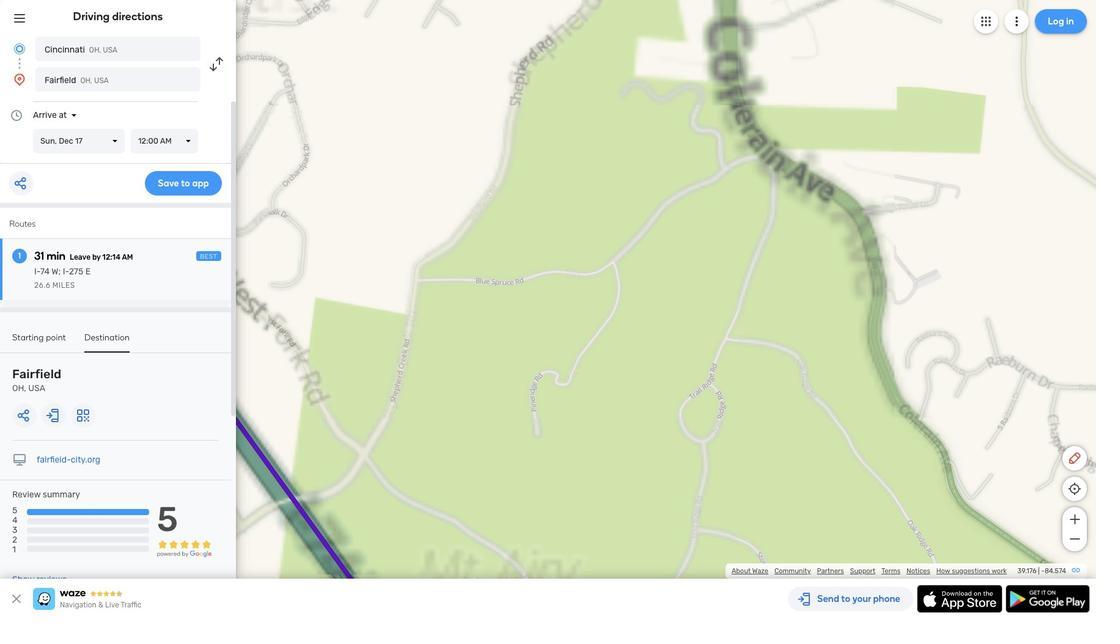 Task type: locate. For each thing, give the bounding box(es) containing it.
0 horizontal spatial am
[[122, 253, 133, 262]]

show reviews
[[12, 575, 67, 585]]

arrive at
[[33, 110, 67, 120]]

fairfield
[[45, 75, 76, 86], [12, 367, 61, 382]]

show
[[12, 575, 34, 585]]

computer image
[[12, 453, 27, 468]]

partners link
[[817, 567, 844, 575]]

5
[[157, 500, 178, 540], [12, 506, 17, 516]]

fairfield oh, usa
[[45, 75, 109, 86], [12, 367, 61, 394]]

leave
[[70, 253, 91, 262]]

0 horizontal spatial i-
[[34, 267, 40, 277]]

usa down cincinnati oh, usa
[[94, 76, 109, 85]]

support
[[850, 567, 876, 575]]

oh, down cincinnati oh, usa
[[80, 76, 92, 85]]

cincinnati
[[45, 45, 85, 55]]

usa
[[103, 46, 117, 54], [94, 76, 109, 85], [28, 383, 45, 394]]

12:14
[[102, 253, 120, 262]]

oh, right the cincinnati
[[89, 46, 101, 54]]

starting point button
[[12, 333, 66, 352]]

w;
[[52, 267, 61, 277]]

i-74 w; i-275 e 26.6 miles
[[34, 267, 91, 290]]

usa down starting point 'button'
[[28, 383, 45, 394]]

driving directions
[[73, 10, 163, 23]]

i- right 'w;'
[[63, 267, 69, 277]]

1 vertical spatial am
[[122, 253, 133, 262]]

i-
[[34, 267, 40, 277], [63, 267, 69, 277]]

min
[[47, 249, 65, 263]]

1 horizontal spatial am
[[160, 136, 172, 146]]

am right 12:14
[[122, 253, 133, 262]]

26.6
[[34, 281, 50, 290]]

oh,
[[89, 46, 101, 54], [80, 76, 92, 85], [12, 383, 26, 394]]

notices link
[[907, 567, 931, 575]]

0 vertical spatial 1
[[18, 251, 21, 261]]

0 vertical spatial fairfield
[[45, 75, 76, 86]]

1 left 31
[[18, 251, 21, 261]]

city.org
[[71, 455, 100, 465]]

fairfield down the cincinnati
[[45, 75, 76, 86]]

navigation & live traffic
[[60, 601, 141, 610]]

clock image
[[9, 108, 24, 123]]

about waze community partners support terms notices how suggestions work
[[732, 567, 1007, 575]]

17
[[75, 136, 83, 146]]

1 horizontal spatial i-
[[63, 267, 69, 277]]

31
[[34, 249, 44, 263]]

fairfield oh, usa down cincinnati oh, usa
[[45, 75, 109, 86]]

0 horizontal spatial 5
[[12, 506, 17, 516]]

i- up 26.6
[[34, 267, 40, 277]]

5 inside 5 4 3 2 1
[[12, 506, 17, 516]]

31 min leave by 12:14 am
[[34, 249, 133, 263]]

5 for 5 4 3 2 1
[[12, 506, 17, 516]]

destination
[[84, 333, 130, 343]]

&
[[98, 601, 103, 610]]

1 horizontal spatial 5
[[157, 500, 178, 540]]

0 vertical spatial am
[[160, 136, 172, 146]]

zoom out image
[[1067, 532, 1083, 547]]

summary
[[43, 490, 80, 500]]

0 horizontal spatial 1
[[12, 545, 16, 556]]

fairfield down starting point 'button'
[[12, 367, 61, 382]]

fairfield-city.org link
[[37, 455, 100, 465]]

am
[[160, 136, 172, 146], [122, 253, 133, 262]]

by
[[92, 253, 101, 262]]

community link
[[775, 567, 811, 575]]

terms
[[882, 567, 901, 575]]

usa down driving directions
[[103, 46, 117, 54]]

reviews
[[36, 575, 67, 585]]

sun, dec 17
[[40, 136, 83, 146]]

1 vertical spatial oh,
[[80, 76, 92, 85]]

0 vertical spatial usa
[[103, 46, 117, 54]]

cincinnati oh, usa
[[45, 45, 117, 55]]

starting point
[[12, 333, 66, 343]]

driving
[[73, 10, 110, 23]]

275
[[69, 267, 83, 277]]

1 vertical spatial 1
[[12, 545, 16, 556]]

zoom in image
[[1067, 512, 1083, 527]]

1 down 3
[[12, 545, 16, 556]]

about
[[732, 567, 751, 575]]

oh, down starting point 'button'
[[12, 383, 26, 394]]

-
[[1042, 567, 1045, 575]]

0 vertical spatial oh,
[[89, 46, 101, 54]]

1
[[18, 251, 21, 261], [12, 545, 16, 556]]

partners
[[817, 567, 844, 575]]

fairfield oh, usa down starting point 'button'
[[12, 367, 61, 394]]

2 vertical spatial oh,
[[12, 383, 26, 394]]

2 vertical spatial usa
[[28, 383, 45, 394]]

2
[[12, 535, 17, 546]]

am right '12:00'
[[160, 136, 172, 146]]

5 for 5
[[157, 500, 178, 540]]

e
[[85, 267, 91, 277]]

5 4 3 2 1
[[12, 506, 18, 556]]

dec
[[59, 136, 73, 146]]

2 i- from the left
[[63, 267, 69, 277]]

12:00 am list box
[[131, 129, 198, 153]]



Task type: vqa. For each thing, say whether or not it's contained in the screenshot.
GA, within Atlanta GA, USA
no



Task type: describe. For each thing, give the bounding box(es) containing it.
fairfield-city.org
[[37, 455, 100, 465]]

39.176 | -84.574
[[1018, 567, 1066, 575]]

review
[[12, 490, 41, 500]]

how suggestions work link
[[937, 567, 1007, 575]]

|
[[1039, 567, 1040, 575]]

84.574
[[1045, 567, 1066, 575]]

oh, inside cincinnati oh, usa
[[89, 46, 101, 54]]

fairfield-
[[37, 455, 71, 465]]

0 vertical spatial fairfield oh, usa
[[45, 75, 109, 86]]

notices
[[907, 567, 931, 575]]

at
[[59, 110, 67, 120]]

link image
[[1071, 566, 1081, 575]]

waze
[[753, 567, 769, 575]]

directions
[[112, 10, 163, 23]]

sun,
[[40, 136, 57, 146]]

best
[[200, 253, 218, 260]]

1 i- from the left
[[34, 267, 40, 277]]

miles
[[52, 281, 75, 290]]

am inside 31 min leave by 12:14 am
[[122, 253, 133, 262]]

point
[[46, 333, 66, 343]]

navigation
[[60, 601, 97, 610]]

1 vertical spatial fairfield
[[12, 367, 61, 382]]

how
[[937, 567, 950, 575]]

about waze link
[[732, 567, 769, 575]]

routes
[[9, 219, 36, 229]]

terms link
[[882, 567, 901, 575]]

12:00
[[138, 136, 158, 146]]

support link
[[850, 567, 876, 575]]

suggestions
[[952, 567, 990, 575]]

pencil image
[[1068, 451, 1082, 466]]

39.176
[[1018, 567, 1037, 575]]

review summary
[[12, 490, 80, 500]]

work
[[992, 567, 1007, 575]]

traffic
[[121, 601, 141, 610]]

sun, dec 17 list box
[[33, 129, 125, 153]]

starting
[[12, 333, 44, 343]]

1 vertical spatial usa
[[94, 76, 109, 85]]

am inside list box
[[160, 136, 172, 146]]

current location image
[[12, 42, 27, 56]]

arrive
[[33, 110, 57, 120]]

1 inside 5 4 3 2 1
[[12, 545, 16, 556]]

live
[[105, 601, 119, 610]]

destination button
[[84, 333, 130, 353]]

usa inside cincinnati oh, usa
[[103, 46, 117, 54]]

location image
[[12, 72, 27, 87]]

3
[[12, 525, 17, 536]]

12:00 am
[[138, 136, 172, 146]]

4
[[12, 516, 18, 526]]

community
[[775, 567, 811, 575]]

1 horizontal spatial 1
[[18, 251, 21, 261]]

x image
[[9, 592, 24, 607]]

74
[[40, 267, 50, 277]]

1 vertical spatial fairfield oh, usa
[[12, 367, 61, 394]]



